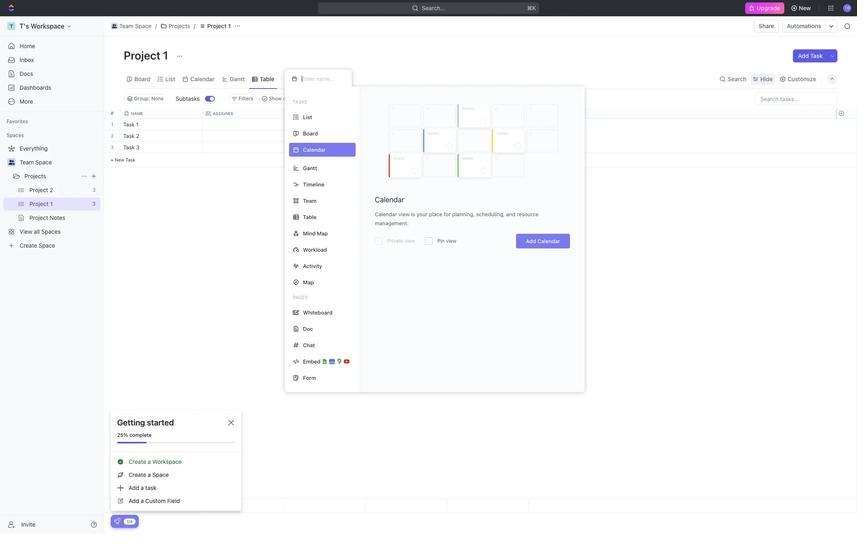 Task type: describe. For each thing, give the bounding box(es) containing it.
home
[[20, 42, 35, 49]]

hide button
[[751, 73, 776, 85]]

subtasks button
[[172, 92, 205, 105]]

onboarding checklist button element
[[114, 519, 120, 525]]

show
[[269, 96, 282, 102]]

calendar link
[[189, 73, 215, 85]]

do for ‎task 2
[[296, 134, 303, 139]]

1 horizontal spatial table
[[303, 214, 317, 220]]

automations button
[[783, 20, 825, 32]]

new for new
[[799, 4, 811, 11]]

closed
[[283, 96, 299, 102]]

table link
[[258, 73, 274, 85]]

task
[[145, 485, 156, 492]]

to do cell for ‎task 2
[[284, 130, 366, 141]]

task 3
[[123, 144, 139, 151]]

do for task 3
[[296, 145, 303, 150]]

upgrade link
[[746, 2, 784, 14]]

customize
[[788, 75, 816, 82]]

dashboards link
[[3, 81, 100, 94]]

hide
[[761, 75, 773, 82]]

Search tasks... text field
[[756, 93, 837, 105]]

docs
[[20, 70, 33, 77]]

user group image
[[112, 24, 117, 28]]

grid containing ‎task 1
[[104, 109, 857, 513]]

automations
[[787, 22, 821, 29]]

1 vertical spatial projects link
[[25, 170, 78, 183]]

Enter name... field
[[301, 75, 345, 83]]

management.
[[375, 220, 409, 227]]

3 inside press space to select this row. row
[[136, 144, 139, 151]]

25%
[[117, 433, 128, 439]]

inbox
[[20, 56, 34, 63]]

1 vertical spatial list
[[303, 114, 312, 120]]

tasks
[[293, 99, 307, 105]]

⌘k
[[527, 4, 536, 11]]

row group containing ‎task 1
[[120, 119, 529, 167]]

new button
[[788, 2, 816, 15]]

1 horizontal spatial team
[[119, 22, 133, 29]]

set priority image for 1
[[446, 119, 458, 132]]

private
[[387, 238, 403, 244]]

add task button
[[793, 49, 828, 62]]

mind
[[303, 230, 316, 237]]

pages
[[293, 295, 308, 300]]

to do for ‎task 2
[[289, 134, 303, 139]]

0 horizontal spatial board
[[134, 75, 150, 82]]

space inside tree
[[35, 159, 52, 166]]

add for add calendar
[[526, 238, 536, 245]]

dashboards
[[20, 84, 51, 91]]

search
[[728, 75, 747, 82]]

view right private
[[405, 238, 415, 244]]

gantt link
[[228, 73, 245, 85]]

set priority image
[[446, 142, 458, 154]]

private view
[[387, 238, 415, 244]]

planning,
[[452, 211, 475, 218]]

‎task for ‎task 1
[[123, 121, 135, 128]]

share button
[[754, 20, 779, 33]]

2 / from the left
[[194, 22, 196, 29]]

2 horizontal spatial team
[[303, 197, 317, 204]]

calendar view is your place for planning, scheduling, and resource management.
[[375, 211, 539, 227]]

‎task 2
[[123, 133, 139, 139]]

invite
[[21, 521, 35, 528]]

for
[[444, 211, 451, 218]]

custom
[[145, 498, 166, 505]]

add a task
[[129, 485, 156, 492]]

doc
[[303, 326, 313, 332]]

1 horizontal spatial team space
[[119, 22, 151, 29]]

2 for 1
[[111, 133, 114, 138]]

resource
[[517, 211, 539, 218]]

close image
[[228, 420, 234, 426]]

add calendar
[[526, 238, 560, 245]]

to do for task 3
[[289, 145, 303, 150]]

to for ‎task 1
[[289, 122, 295, 127]]

set priority element for 2
[[446, 131, 458, 143]]

add for add a custom field
[[129, 498, 139, 505]]

onboarding checklist button image
[[114, 519, 120, 525]]

mind map
[[303, 230, 328, 237]]

view for private view
[[446, 238, 457, 244]]

search...
[[422, 4, 445, 11]]

1 vertical spatial project 1
[[124, 49, 171, 62]]

scheduling,
[[476, 211, 505, 218]]

0 horizontal spatial table
[[260, 75, 274, 82]]

getting
[[117, 418, 145, 428]]

press space to select this row. row containing 3
[[104, 142, 120, 153]]

‎task 1
[[123, 121, 139, 128]]

1 horizontal spatial team space link
[[109, 21, 154, 31]]

to do cell for ‎task 1
[[284, 119, 366, 130]]

add a custom field
[[129, 498, 180, 505]]

0 vertical spatial project 1
[[207, 22, 231, 29]]

task inside press space to select this row. row
[[123, 144, 135, 151]]

activity
[[303, 263, 322, 269]]

create for create a workspace
[[129, 459, 146, 466]]

set priority image for 2
[[446, 131, 458, 143]]

docs link
[[3, 67, 100, 80]]

getting started
[[117, 418, 174, 428]]

1 inside press space to select this row. row
[[136, 121, 139, 128]]

project 1 link
[[197, 21, 233, 31]]

projects inside tree
[[25, 173, 46, 180]]

your
[[417, 211, 428, 218]]

press space to select this row. row containing 2
[[104, 130, 120, 142]]

field
[[167, 498, 180, 505]]

a for space
[[148, 472, 151, 479]]



Task type: locate. For each thing, give the bounding box(es) containing it.
new down task 3
[[115, 157, 124, 163]]

1 horizontal spatial 2
[[136, 133, 139, 139]]

1 vertical spatial gantt
[[303, 165, 317, 171]]

form
[[303, 375, 316, 381]]

0 vertical spatial team space link
[[109, 21, 154, 31]]

to do cell for task 3
[[284, 142, 366, 153]]

1 vertical spatial create
[[129, 472, 146, 479]]

1 horizontal spatial projects
[[169, 22, 190, 29]]

favorites button
[[3, 117, 31, 127]]

to
[[289, 122, 295, 127], [289, 134, 295, 139], [289, 145, 295, 150]]

0 horizontal spatial 3
[[111, 145, 114, 150]]

a up task
[[148, 472, 151, 479]]

started
[[147, 418, 174, 428]]

1 vertical spatial table
[[303, 214, 317, 220]]

create up add a task
[[129, 472, 146, 479]]

1 vertical spatial to
[[289, 134, 295, 139]]

view button
[[285, 69, 311, 89]]

new
[[799, 4, 811, 11], [115, 157, 124, 163]]

a for workspace
[[148, 459, 151, 466]]

3 to do from the top
[[289, 145, 303, 150]]

pin view
[[438, 238, 457, 244]]

2 for ‎task
[[136, 133, 139, 139]]

1 horizontal spatial new
[[799, 4, 811, 11]]

task inside button
[[811, 52, 823, 59]]

set priority image
[[446, 119, 458, 132], [446, 131, 458, 143]]

to do cell
[[284, 119, 366, 130], [284, 130, 366, 141], [284, 142, 366, 153]]

1 vertical spatial team
[[20, 159, 34, 166]]

show closed button
[[259, 94, 302, 104]]

complete
[[129, 433, 151, 439]]

to for ‎task 2
[[289, 134, 295, 139]]

2 do from the top
[[296, 134, 303, 139]]

3 to from the top
[[289, 145, 295, 150]]

0 vertical spatial projects link
[[158, 21, 192, 31]]

list
[[165, 75, 175, 82], [303, 114, 312, 120]]

2 vertical spatial do
[[296, 145, 303, 150]]

1 horizontal spatial list
[[303, 114, 312, 120]]

0 horizontal spatial team
[[20, 159, 34, 166]]

do for ‎task 1
[[296, 122, 303, 127]]

2 to from the top
[[289, 134, 295, 139]]

0 horizontal spatial projects link
[[25, 170, 78, 183]]

2 up task 3
[[136, 133, 139, 139]]

inbox link
[[3, 54, 100, 67]]

set priority element for 1
[[446, 119, 458, 132]]

task for add task
[[811, 52, 823, 59]]

view left is
[[399, 211, 410, 218]]

timeline
[[303, 181, 324, 188]]

chat
[[303, 342, 315, 349]]

0 vertical spatial board
[[134, 75, 150, 82]]

and
[[506, 211, 516, 218]]

home link
[[3, 40, 100, 53]]

1 vertical spatial do
[[296, 134, 303, 139]]

1 vertical spatial projects
[[25, 173, 46, 180]]

project 1
[[207, 22, 231, 29], [124, 49, 171, 62]]

tree containing team space
[[3, 142, 100, 252]]

a down add a task
[[141, 498, 144, 505]]

0 horizontal spatial team space
[[20, 159, 52, 166]]

1 horizontal spatial /
[[194, 22, 196, 29]]

1 vertical spatial team space
[[20, 159, 52, 166]]

team space inside tree
[[20, 159, 52, 166]]

gantt up timeline
[[303, 165, 317, 171]]

calendar inside calendar view is your place for planning, scheduling, and resource management.
[[375, 211, 397, 218]]

0 vertical spatial project
[[207, 22, 227, 29]]

0 vertical spatial create
[[129, 459, 146, 466]]

list up subtasks button
[[165, 75, 175, 82]]

0 vertical spatial map
[[317, 230, 328, 237]]

press space to select this row. row containing task 3
[[120, 142, 529, 154]]

search button
[[717, 73, 749, 85]]

1 inside "1 2 3"
[[111, 122, 113, 127]]

user group image
[[8, 160, 14, 165]]

tree
[[3, 142, 100, 252]]

list down the tasks
[[303, 114, 312, 120]]

board link
[[133, 73, 150, 85]]

0 vertical spatial list
[[165, 75, 175, 82]]

3 to do cell from the top
[[284, 142, 366, 153]]

2 vertical spatial space
[[152, 472, 169, 479]]

3 do from the top
[[296, 145, 303, 150]]

0 horizontal spatial new
[[115, 157, 124, 163]]

0 horizontal spatial space
[[35, 159, 52, 166]]

2 vertical spatial to do
[[289, 145, 303, 150]]

team space
[[119, 22, 151, 29], [20, 159, 52, 166]]

1 vertical spatial task
[[123, 144, 135, 151]]

task up "customize"
[[811, 52, 823, 59]]

create up create a space
[[129, 459, 146, 466]]

0 vertical spatial space
[[135, 22, 151, 29]]

press space to select this row. row
[[104, 119, 120, 130], [120, 119, 529, 132], [104, 130, 120, 142], [120, 130, 529, 143], [104, 142, 120, 153], [120, 142, 529, 154], [120, 500, 529, 513]]

a for custom
[[141, 498, 144, 505]]

2 inside press space to select this row. row
[[136, 133, 139, 139]]

is
[[411, 211, 415, 218]]

tree inside sidebar navigation
[[3, 142, 100, 252]]

task for new task
[[126, 157, 135, 163]]

add inside button
[[798, 52, 809, 59]]

1 vertical spatial ‎task
[[123, 133, 135, 139]]

workspace
[[152, 459, 182, 466]]

0 horizontal spatial projects
[[25, 173, 46, 180]]

create
[[129, 459, 146, 466], [129, 472, 146, 479]]

1 set priority image from the top
[[446, 119, 458, 132]]

subtasks
[[176, 95, 200, 102]]

1 horizontal spatial map
[[317, 230, 328, 237]]

new for new task
[[115, 157, 124, 163]]

#
[[111, 110, 114, 116]]

0 vertical spatial team space
[[119, 22, 151, 29]]

add down add a task
[[129, 498, 139, 505]]

2 set priority element from the top
[[446, 131, 458, 143]]

‎task down ‎task 1
[[123, 133, 135, 139]]

team down timeline
[[303, 197, 317, 204]]

1 horizontal spatial 3
[[136, 144, 139, 151]]

new task
[[115, 157, 135, 163]]

create for create a space
[[129, 472, 146, 479]]

1 2 3
[[111, 122, 114, 150]]

2 to do from the top
[[289, 134, 303, 139]]

task down task 3
[[126, 157, 135, 163]]

new up automations
[[799, 4, 811, 11]]

upgrade
[[757, 4, 780, 11]]

team right user group image
[[20, 159, 34, 166]]

set priority element
[[446, 119, 458, 132], [446, 131, 458, 143], [446, 142, 458, 154]]

0 horizontal spatial /
[[155, 22, 157, 29]]

0 horizontal spatial map
[[303, 279, 314, 286]]

list link
[[164, 73, 175, 85]]

1 vertical spatial project
[[124, 49, 160, 62]]

0 horizontal spatial team space link
[[20, 156, 99, 169]]

add for add a task
[[129, 485, 139, 492]]

add
[[798, 52, 809, 59], [526, 238, 536, 245], [129, 485, 139, 492], [129, 498, 139, 505]]

space
[[135, 22, 151, 29], [35, 159, 52, 166], [152, 472, 169, 479]]

team space right user group image
[[20, 159, 52, 166]]

board down the tasks
[[303, 130, 318, 137]]

map
[[317, 230, 328, 237], [303, 279, 314, 286]]

grid
[[104, 109, 857, 513]]

embed
[[303, 358, 321, 365]]

0 vertical spatial do
[[296, 122, 303, 127]]

add left task
[[129, 485, 139, 492]]

1 horizontal spatial project 1
[[207, 22, 231, 29]]

0 horizontal spatial project
[[124, 49, 160, 62]]

table up 'show'
[[260, 75, 274, 82]]

2 left ‎task 2
[[111, 133, 114, 138]]

1
[[228, 22, 231, 29], [163, 49, 168, 62], [136, 121, 139, 128], [111, 122, 113, 127]]

pin
[[438, 238, 445, 244]]

2 vertical spatial to
[[289, 145, 295, 150]]

1 to do cell from the top
[[284, 119, 366, 130]]

share
[[759, 22, 775, 29]]

to for task 3
[[289, 145, 295, 150]]

0 vertical spatial to do cell
[[284, 119, 366, 130]]

customize button
[[777, 73, 819, 85]]

1 horizontal spatial board
[[303, 130, 318, 137]]

2 create from the top
[[129, 472, 146, 479]]

1 vertical spatial map
[[303, 279, 314, 286]]

view
[[399, 211, 410, 218], [405, 238, 415, 244], [446, 238, 457, 244]]

board left list link at the top
[[134, 75, 150, 82]]

1 / from the left
[[155, 22, 157, 29]]

0 horizontal spatial gantt
[[230, 75, 245, 82]]

0 vertical spatial task
[[811, 52, 823, 59]]

1 ‎task from the top
[[123, 121, 135, 128]]

a up create a space
[[148, 459, 151, 466]]

add up "customize"
[[798, 52, 809, 59]]

1 vertical spatial to do cell
[[284, 130, 366, 141]]

gantt
[[230, 75, 245, 82], [303, 165, 317, 171]]

2 inside "1 2 3"
[[111, 133, 114, 138]]

3
[[136, 144, 139, 151], [111, 145, 114, 150]]

1 create from the top
[[129, 459, 146, 466]]

row group
[[104, 119, 120, 167], [120, 119, 529, 167], [836, 119, 857, 167], [836, 500, 857, 513]]

task down ‎task 2
[[123, 144, 135, 151]]

add task
[[798, 52, 823, 59]]

press space to select this row. row containing ‎task 1
[[120, 119, 529, 132]]

press space to select this row. row containing 1
[[104, 119, 120, 130]]

1 to do from the top
[[289, 122, 303, 127]]

map down the activity
[[303, 279, 314, 286]]

cell
[[202, 119, 284, 130], [366, 119, 447, 130], [202, 130, 284, 141], [366, 130, 447, 141], [202, 142, 284, 153], [366, 142, 447, 153]]

25% complete
[[117, 433, 151, 439]]

2 vertical spatial to do cell
[[284, 142, 366, 153]]

2 to do cell from the top
[[284, 130, 366, 141]]

1 set priority element from the top
[[446, 119, 458, 132]]

spaces
[[7, 132, 24, 138]]

press space to select this row. row containing ‎task 2
[[120, 130, 529, 143]]

create a workspace
[[129, 459, 182, 466]]

3 set priority element from the top
[[446, 142, 458, 154]]

2 vertical spatial task
[[126, 157, 135, 163]]

row
[[120, 109, 529, 119]]

1 vertical spatial to do
[[289, 134, 303, 139]]

team inside tree
[[20, 159, 34, 166]]

1 horizontal spatial gantt
[[303, 165, 317, 171]]

table up mind
[[303, 214, 317, 220]]

a for task
[[141, 485, 144, 492]]

a left task
[[141, 485, 144, 492]]

place
[[429, 211, 442, 218]]

1/4
[[127, 519, 133, 524]]

1 do from the top
[[296, 122, 303, 127]]

1 vertical spatial space
[[35, 159, 52, 166]]

add for add task
[[798, 52, 809, 59]]

view right the pin
[[446, 238, 457, 244]]

a
[[148, 459, 151, 466], [148, 472, 151, 479], [141, 485, 144, 492], [141, 498, 144, 505]]

to do for ‎task 1
[[289, 122, 303, 127]]

3 down ‎task 2
[[136, 144, 139, 151]]

1 vertical spatial board
[[303, 130, 318, 137]]

team space link inside tree
[[20, 156, 99, 169]]

0 horizontal spatial list
[[165, 75, 175, 82]]

1 horizontal spatial projects link
[[158, 21, 192, 31]]

0 vertical spatial new
[[799, 4, 811, 11]]

favorites
[[7, 118, 28, 125]]

view
[[295, 75, 308, 82]]

view button
[[285, 73, 311, 85]]

‎task for ‎task 2
[[123, 133, 135, 139]]

3 left task 3
[[111, 145, 114, 150]]

show closed
[[269, 96, 299, 102]]

set priority element for 3
[[446, 142, 458, 154]]

view inside calendar view is your place for planning, scheduling, and resource management.
[[399, 211, 410, 218]]

sidebar navigation
[[0, 16, 104, 535]]

0 horizontal spatial project 1
[[124, 49, 171, 62]]

project
[[207, 22, 227, 29], [124, 49, 160, 62]]

‎task up ‎task 2
[[123, 121, 135, 128]]

0 horizontal spatial 2
[[111, 133, 114, 138]]

2 vertical spatial team
[[303, 197, 317, 204]]

1 to from the top
[[289, 122, 295, 127]]

to do
[[289, 122, 303, 127], [289, 134, 303, 139], [289, 145, 303, 150]]

1 horizontal spatial project
[[207, 22, 227, 29]]

projects link
[[158, 21, 192, 31], [25, 170, 78, 183]]

2 ‎task from the top
[[123, 133, 135, 139]]

1 vertical spatial team space link
[[20, 156, 99, 169]]

gantt left table link
[[230, 75, 245, 82]]

1 vertical spatial new
[[115, 157, 124, 163]]

0 vertical spatial gantt
[[230, 75, 245, 82]]

0 vertical spatial to do
[[289, 122, 303, 127]]

add down 'resource'
[[526, 238, 536, 245]]

space right user group image
[[35, 159, 52, 166]]

1 horizontal spatial space
[[135, 22, 151, 29]]

view for calendar
[[399, 211, 410, 218]]

0 vertical spatial to
[[289, 122, 295, 127]]

create a space
[[129, 472, 169, 479]]

2 horizontal spatial space
[[152, 472, 169, 479]]

space down create a workspace
[[152, 472, 169, 479]]

0 vertical spatial table
[[260, 75, 274, 82]]

task
[[811, 52, 823, 59], [123, 144, 135, 151], [126, 157, 135, 163]]

team right user group icon
[[119, 22, 133, 29]]

0 vertical spatial team
[[119, 22, 133, 29]]

team space right user group icon
[[119, 22, 151, 29]]

whiteboard
[[303, 309, 333, 316]]

team space link
[[109, 21, 154, 31], [20, 156, 99, 169]]

0 vertical spatial ‎task
[[123, 121, 135, 128]]

space right user group icon
[[135, 22, 151, 29]]

0 vertical spatial projects
[[169, 22, 190, 29]]

workload
[[303, 246, 327, 253]]

2
[[136, 133, 139, 139], [111, 133, 114, 138]]

map right mind
[[317, 230, 328, 237]]

2 set priority image from the top
[[446, 131, 458, 143]]

/
[[155, 22, 157, 29], [194, 22, 196, 29]]

row group containing 1 2 3
[[104, 119, 120, 167]]

new inside button
[[799, 4, 811, 11]]



Task type: vqa. For each thing, say whether or not it's contained in the screenshot.
tree containing Team Space
yes



